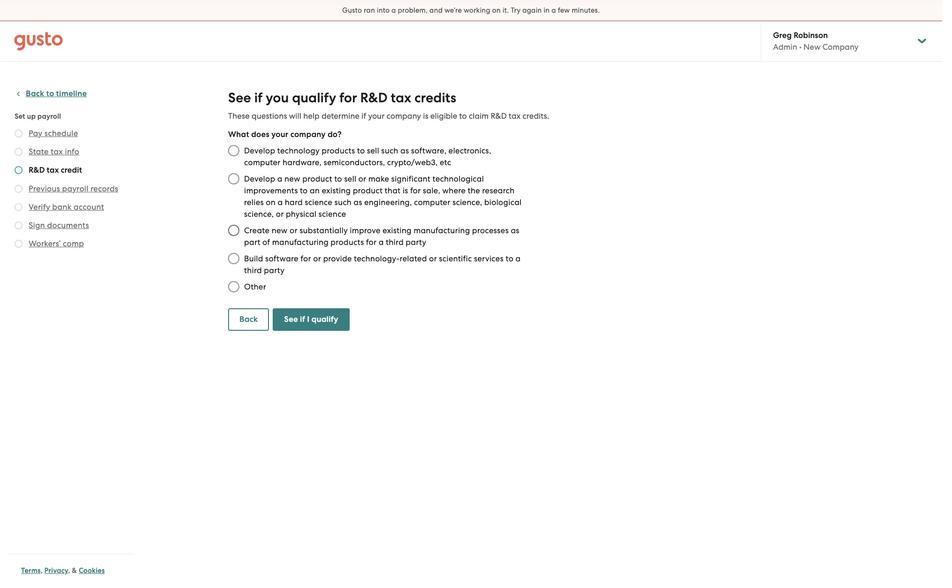 Task type: describe. For each thing, give the bounding box(es) containing it.
develop for develop a new product to sell or make significant technological improvements to an existing product that is for sale, where the research relies on a hard science such as engineering, computer science, biological science, or physical science
[[244, 174, 275, 184]]

computer inside develop technology products to sell such as software, electronics, computer hardware, semiconductors, crypto/web3, etc
[[244, 158, 281, 167]]

verify bank account
[[29, 202, 104, 212]]

crypto/web3,
[[387, 158, 438, 167]]

services
[[474, 254, 504, 263]]

scientific
[[439, 254, 472, 263]]

related
[[400, 254, 427, 263]]

r&d tax credit
[[29, 165, 82, 175]]

substantially
[[300, 226, 348, 235]]

a right 'into'
[[392, 6, 396, 15]]

previous payroll records button
[[29, 183, 118, 194]]

other
[[244, 282, 266, 292]]

to down semiconductors,
[[334, 174, 342, 184]]

develop for develop technology products to sell such as software, electronics, computer hardware, semiconductors, crypto/web3, etc
[[244, 146, 275, 155]]

of
[[263, 238, 270, 247]]

to inside develop technology products to sell such as software, electronics, computer hardware, semiconductors, crypto/web3, etc
[[357, 146, 365, 155]]

for inside build software for or provide technology-related or scientific services to a third party
[[301, 254, 311, 263]]

the
[[468, 186, 480, 195]]

0 horizontal spatial product
[[303, 174, 332, 184]]

or left make
[[359, 174, 366, 184]]

that
[[385, 186, 401, 195]]

bank
[[52, 202, 72, 212]]

for up determine
[[340, 90, 357, 106]]

admin
[[773, 42, 798, 52]]

qualify for i
[[312, 315, 338, 325]]

tax left credits.
[[509, 111, 521, 121]]

or right related
[[429, 254, 437, 263]]

0 vertical spatial company
[[387, 111, 421, 121]]

sign documents button
[[29, 220, 89, 231]]

records
[[91, 184, 118, 193]]

such inside develop technology products to sell such as software, electronics, computer hardware, semiconductors, crypto/web3, etc
[[381, 146, 399, 155]]

a left the hard
[[278, 198, 283, 207]]

set up payroll
[[15, 112, 61, 121]]

sale,
[[423, 186, 440, 195]]

•
[[800, 42, 802, 52]]

it.
[[503, 6, 509, 15]]

0 horizontal spatial your
[[272, 130, 289, 139]]

greg robinson admin • new company
[[773, 31, 859, 52]]

is inside develop a new product to sell or make significant technological improvements to an existing product that is for sale, where the research relies on a hard science such as engineering, computer science, biological science, or physical science
[[403, 186, 408, 195]]

working
[[464, 6, 491, 15]]

home image
[[14, 32, 63, 50]]

state tax info
[[29, 147, 79, 156]]

set
[[15, 112, 25, 121]]

make
[[369, 174, 389, 184]]

tax inside button
[[51, 147, 63, 156]]

see if i qualify
[[284, 315, 338, 325]]

new inside develop a new product to sell or make significant technological improvements to an existing product that is for sale, where the research relies on a hard science such as engineering, computer science, biological science, or physical science
[[285, 174, 300, 184]]

workers' comp button
[[29, 238, 84, 249]]

pay
[[29, 129, 42, 138]]

back for back
[[240, 315, 258, 325]]

0 vertical spatial science,
[[453, 198, 482, 207]]

back to timeline
[[26, 89, 87, 99]]

determine
[[322, 111, 360, 121]]

for inside create new or substantially improve existing manufacturing processes as part of manufacturing products for a third party
[[366, 238, 377, 247]]

timeline
[[56, 89, 87, 99]]

sell inside develop a new product to sell or make significant technological improvements to an existing product that is for sale, where the research relies on a hard science such as engineering, computer science, biological science, or physical science
[[344, 174, 357, 184]]

we're
[[445, 6, 462, 15]]

see if i qualify button
[[273, 309, 350, 331]]

hardware,
[[283, 158, 322, 167]]

for inside develop a new product to sell or make significant technological improvements to an existing product that is for sale, where the research relies on a hard science such as engineering, computer science, biological science, or physical science
[[410, 186, 421, 195]]

will
[[289, 111, 301, 121]]

third inside create new or substantially improve existing manufacturing processes as part of manufacturing products for a third party
[[386, 238, 404, 247]]

gusto
[[342, 6, 362, 15]]

develop technology products to sell such as software, electronics, computer hardware, semiconductors, crypto/web3, etc
[[244, 146, 491, 167]]

2 horizontal spatial if
[[362, 111, 366, 121]]

engineering,
[[364, 198, 412, 207]]

state
[[29, 147, 49, 156]]

to left the claim
[[459, 111, 467, 121]]

questions
[[252, 111, 287, 121]]

0 vertical spatial your
[[368, 111, 385, 121]]

previous payroll records
[[29, 184, 118, 193]]

back button
[[228, 309, 269, 331]]

info
[[65, 147, 79, 156]]

sell inside develop technology products to sell such as software, electronics, computer hardware, semiconductors, crypto/web3, etc
[[367, 146, 379, 155]]

software
[[265, 254, 299, 263]]

terms link
[[21, 567, 41, 575]]

ran
[[364, 6, 375, 15]]

1 vertical spatial manufacturing
[[272, 238, 329, 247]]

2 , from the left
[[68, 567, 70, 575]]

tax up "these questions will help determine if your company is eligible to claim r&d tax credits."
[[391, 90, 411, 106]]

sign documents
[[29, 221, 89, 230]]

as inside create new or substantially improve existing manufacturing processes as part of manufacturing products for a third party
[[511, 226, 520, 235]]

technology-
[[354, 254, 400, 263]]

company
[[823, 42, 859, 52]]

1 horizontal spatial manufacturing
[[414, 226, 470, 235]]

credit
[[61, 165, 82, 175]]

0 horizontal spatial payroll
[[37, 112, 61, 121]]

improve
[[350, 226, 381, 235]]

if for see if i qualify
[[300, 315, 305, 325]]

existing inside create new or substantially improve existing manufacturing processes as part of manufacturing products for a third party
[[383, 226, 412, 235]]

what
[[228, 130, 249, 139]]

technology
[[277, 146, 320, 155]]

as inside develop technology products to sell such as software, electronics, computer hardware, semiconductors, crypto/web3, etc
[[401, 146, 409, 155]]

1 vertical spatial r&d
[[491, 111, 507, 121]]

develop a new product to sell or make significant technological improvements to an existing product that is for sale, where the research relies on a hard science such as engineering, computer science, biological science, or physical science
[[244, 174, 522, 219]]

if for see if you qualify for r&d tax credits
[[254, 90, 263, 106]]

to left 'an'
[[300, 186, 308, 195]]

check image for verify
[[15, 203, 23, 211]]

workers'
[[29, 239, 61, 248]]

etc
[[440, 158, 451, 167]]

workers' comp
[[29, 239, 84, 248]]

again
[[523, 6, 542, 15]]

a inside build software for or provide technology-related or scientific services to a third party
[[516, 254, 521, 263]]

see for see if i qualify
[[284, 315, 298, 325]]

credits
[[415, 90, 456, 106]]

or left physical
[[276, 209, 284, 219]]

state tax info button
[[29, 146, 79, 157]]

robinson
[[794, 31, 828, 40]]

tax left the credit
[[47, 165, 59, 175]]

check image for workers'
[[15, 240, 23, 248]]

into
[[377, 6, 390, 15]]

try
[[511, 6, 521, 15]]

electronics,
[[449, 146, 491, 155]]

Create new or substantially improve existing manufacturing processes as part of manufacturing products for a third party radio
[[224, 220, 244, 241]]

or left provide
[[313, 254, 321, 263]]

minutes.
[[572, 6, 600, 15]]

significant
[[391, 174, 431, 184]]

physical
[[286, 209, 317, 219]]

to inside build software for or provide technology-related or scientific services to a third party
[[506, 254, 514, 263]]

0 vertical spatial science
[[305, 198, 333, 207]]

comp
[[63, 239, 84, 248]]

and
[[430, 6, 443, 15]]

account
[[74, 202, 104, 212]]

does
[[251, 130, 270, 139]]



Task type: vqa. For each thing, say whether or not it's contained in the screenshot.
the and within the We've combined our two custom report builders: employee and payroll. Break down your data to create reports structured by payroll, employee, and/or work address.
no



Task type: locate. For each thing, give the bounding box(es) containing it.
sign
[[29, 221, 45, 230]]

if left i
[[300, 315, 305, 325]]

1 vertical spatial new
[[272, 226, 288, 235]]

see for see if you qualify for r&d tax credits
[[228, 90, 251, 106]]

science, down relies
[[244, 209, 274, 219]]

check image for state
[[15, 148, 23, 156]]

cookies button
[[79, 565, 105, 577]]

2 check image from the top
[[15, 148, 23, 156]]

0 horizontal spatial if
[[254, 90, 263, 106]]

check image left verify
[[15, 203, 23, 211]]

1 vertical spatial on
[[266, 198, 276, 207]]

0 horizontal spatial science,
[[244, 209, 274, 219]]

develop inside develop technology products to sell such as software, electronics, computer hardware, semiconductors, crypto/web3, etc
[[244, 146, 275, 155]]

0 horizontal spatial party
[[264, 266, 285, 275]]

0 vertical spatial payroll
[[37, 112, 61, 121]]

processes
[[472, 226, 509, 235]]

sell
[[367, 146, 379, 155], [344, 174, 357, 184]]

0 horizontal spatial existing
[[322, 186, 351, 195]]

technological
[[433, 174, 484, 184]]

1 vertical spatial existing
[[383, 226, 412, 235]]

a up technology-
[[379, 238, 384, 247]]

is left the eligible in the left top of the page
[[423, 111, 429, 121]]

privacy link
[[44, 567, 68, 575]]

1 horizontal spatial if
[[300, 315, 305, 325]]

see
[[228, 90, 251, 106], [284, 315, 298, 325]]

existing right 'an'
[[322, 186, 351, 195]]

r&d right the claim
[[491, 111, 507, 121]]

company down credits
[[387, 111, 421, 121]]

company up technology
[[291, 130, 326, 139]]

1 horizontal spatial product
[[353, 186, 383, 195]]

check image left pay
[[15, 130, 23, 138]]

new right create
[[272, 226, 288, 235]]

qualify for you
[[292, 90, 336, 106]]

new down hardware,
[[285, 174, 300, 184]]

0 vertical spatial check image
[[15, 166, 23, 174]]

party down software
[[264, 266, 285, 275]]

third down build
[[244, 266, 262, 275]]

a right in
[[552, 6, 556, 15]]

to right 'services' at the right top of page
[[506, 254, 514, 263]]

0 horizontal spatial ,
[[41, 567, 43, 575]]

credits.
[[523, 111, 549, 121]]

these
[[228, 111, 250, 121]]

Build software for or provide technology-related or scientific services to a third party radio
[[224, 248, 244, 269]]

0 horizontal spatial third
[[244, 266, 262, 275]]

such up the substantially
[[335, 198, 352, 207]]

up
[[27, 112, 36, 121]]

Other radio
[[224, 277, 244, 297]]

a inside create new or substantially improve existing manufacturing processes as part of manufacturing products for a third party
[[379, 238, 384, 247]]

1 vertical spatial computer
[[414, 198, 451, 207]]

create
[[244, 226, 270, 235]]

1 vertical spatial as
[[354, 198, 362, 207]]

see if you qualify for r&d tax credits
[[228, 90, 456, 106]]

0 horizontal spatial back
[[26, 89, 44, 99]]

Develop technology products to sell such as software, electronics, computer hardware, semiconductors, crypto/web3, etc radio
[[224, 140, 244, 161]]

on down improvements
[[266, 198, 276, 207]]

1 vertical spatial science,
[[244, 209, 274, 219]]

check image left "workers'"
[[15, 240, 23, 248]]

0 horizontal spatial computer
[[244, 158, 281, 167]]

schedule
[[44, 129, 78, 138]]

3 check image from the top
[[15, 203, 23, 211]]

0 horizontal spatial on
[[266, 198, 276, 207]]

products inside develop technology products to sell such as software, electronics, computer hardware, semiconductors, crypto/web3, etc
[[322, 146, 355, 155]]

computer inside develop a new product to sell or make significant technological improvements to an existing product that is for sale, where the research relies on a hard science such as engineering, computer science, biological science, or physical science
[[414, 198, 451, 207]]

, left privacy link
[[41, 567, 43, 575]]

1 horizontal spatial payroll
[[62, 184, 88, 193]]

0 horizontal spatial see
[[228, 90, 251, 106]]

science, down the
[[453, 198, 482, 207]]

for down significant
[[410, 186, 421, 195]]

your right determine
[[368, 111, 385, 121]]

1 vertical spatial develop
[[244, 174, 275, 184]]

previous
[[29, 184, 60, 193]]

sell up semiconductors,
[[367, 146, 379, 155]]

1 vertical spatial is
[[403, 186, 408, 195]]

1 horizontal spatial such
[[381, 146, 399, 155]]

, left &
[[68, 567, 70, 575]]

,
[[41, 567, 43, 575], [68, 567, 70, 575]]

science down 'an'
[[305, 198, 333, 207]]

1 vertical spatial party
[[264, 266, 285, 275]]

these questions will help determine if your company is eligible to claim r&d tax credits.
[[228, 111, 549, 121]]

2 develop from the top
[[244, 174, 275, 184]]

0 horizontal spatial sell
[[344, 174, 357, 184]]

third up technology-
[[386, 238, 404, 247]]

manufacturing up software
[[272, 238, 329, 247]]

such up crypto/web3,
[[381, 146, 399, 155]]

or down physical
[[290, 226, 298, 235]]

r&d up "these questions will help determine if your company is eligible to claim r&d tax credits."
[[360, 90, 388, 106]]

create new or substantially improve existing manufacturing processes as part of manufacturing products for a third party
[[244, 226, 520, 247]]

biological
[[484, 198, 522, 207]]

existing down engineering,
[[383, 226, 412, 235]]

check image left state
[[15, 148, 23, 156]]

do?
[[328, 130, 342, 139]]

check image
[[15, 130, 23, 138], [15, 148, 23, 156], [15, 203, 23, 211], [15, 222, 23, 230], [15, 240, 23, 248]]

third inside build software for or provide technology-related or scientific services to a third party
[[244, 266, 262, 275]]

0 vertical spatial as
[[401, 146, 409, 155]]

computer down does
[[244, 158, 281, 167]]

2 horizontal spatial as
[[511, 226, 520, 235]]

0 horizontal spatial r&d
[[29, 165, 45, 175]]

1 horizontal spatial third
[[386, 238, 404, 247]]

such
[[381, 146, 399, 155], [335, 198, 352, 207]]

as up crypto/web3,
[[401, 146, 409, 155]]

1 horizontal spatial is
[[423, 111, 429, 121]]

your right does
[[272, 130, 289, 139]]

tax left info in the left of the page
[[51, 147, 63, 156]]

1 horizontal spatial on
[[492, 6, 501, 15]]

computer down sale,
[[414, 198, 451, 207]]

a
[[392, 6, 396, 15], [552, 6, 556, 15], [277, 174, 283, 184], [278, 198, 283, 207], [379, 238, 384, 247], [516, 254, 521, 263]]

if inside button
[[300, 315, 305, 325]]

2 check image from the top
[[15, 185, 23, 193]]

develop inside develop a new product to sell or make significant technological improvements to an existing product that is for sale, where the research relies on a hard science such as engineering, computer science, biological science, or physical science
[[244, 174, 275, 184]]

1 horizontal spatial your
[[368, 111, 385, 121]]

back
[[26, 89, 44, 99], [240, 315, 258, 325]]

0 vertical spatial is
[[423, 111, 429, 121]]

pay schedule button
[[29, 128, 78, 139]]

to inside back to timeline button
[[46, 89, 54, 99]]

1 horizontal spatial existing
[[383, 226, 412, 235]]

in
[[544, 6, 550, 15]]

terms , privacy , & cookies
[[21, 567, 105, 575]]

build software for or provide technology-related or scientific services to a third party
[[244, 254, 521, 275]]

check image for sign
[[15, 222, 23, 230]]

1 , from the left
[[41, 567, 43, 575]]

qualify inside button
[[312, 315, 338, 325]]

develop down does
[[244, 146, 275, 155]]

products inside create new or substantially improve existing manufacturing processes as part of manufacturing products for a third party
[[331, 238, 364, 247]]

if
[[254, 90, 263, 106], [362, 111, 366, 121], [300, 315, 305, 325]]

0 vertical spatial products
[[322, 146, 355, 155]]

check image left the r&d tax credit on the left top of page
[[15, 166, 23, 174]]

0 horizontal spatial manufacturing
[[272, 238, 329, 247]]

1 vertical spatial your
[[272, 130, 289, 139]]

0 horizontal spatial such
[[335, 198, 352, 207]]

1 vertical spatial such
[[335, 198, 352, 207]]

Develop a new product to sell or make significant technological improvements to an existing product that is for sale, where the research relies on a hard science such as engineering, computer science, biological science, or physical science radio
[[224, 169, 244, 189]]

or inside create new or substantially improve existing manufacturing processes as part of manufacturing products for a third party
[[290, 226, 298, 235]]

2 horizontal spatial r&d
[[491, 111, 507, 121]]

see up 'these' in the top of the page
[[228, 90, 251, 106]]

1 horizontal spatial as
[[401, 146, 409, 155]]

back inside button
[[240, 315, 258, 325]]

product down make
[[353, 186, 383, 195]]

as inside develop a new product to sell or make significant technological improvements to an existing product that is for sale, where the research relies on a hard science such as engineering, computer science, biological science, or physical science
[[354, 198, 362, 207]]

1 horizontal spatial company
[[387, 111, 421, 121]]

1 vertical spatial science
[[319, 209, 346, 219]]

greg
[[773, 31, 792, 40]]

1 vertical spatial qualify
[[312, 315, 338, 325]]

1 develop from the top
[[244, 146, 275, 155]]

for right software
[[301, 254, 311, 263]]

4 check image from the top
[[15, 222, 23, 230]]

0 vertical spatial third
[[386, 238, 404, 247]]

r&d inside list
[[29, 165, 45, 175]]

1 horizontal spatial r&d
[[360, 90, 388, 106]]

products
[[322, 146, 355, 155], [331, 238, 364, 247]]

1 vertical spatial product
[[353, 186, 383, 195]]

see left i
[[284, 315, 298, 325]]

products up provide
[[331, 238, 364, 247]]

party up related
[[406, 238, 426, 247]]

back to timeline button
[[15, 88, 87, 100]]

1 vertical spatial check image
[[15, 185, 23, 193]]

new inside create new or substantially improve existing manufacturing processes as part of manufacturing products for a third party
[[272, 226, 288, 235]]

0 vertical spatial product
[[303, 174, 332, 184]]

see inside see if i qualify button
[[284, 315, 298, 325]]

r&d tax credit list
[[15, 128, 130, 251]]

your
[[368, 111, 385, 121], [272, 130, 289, 139]]

part
[[244, 238, 260, 247]]

gusto ran into a problem, and we're working on it. try again in a few minutes.
[[342, 6, 600, 15]]

back down other
[[240, 315, 258, 325]]

back for back to timeline
[[26, 89, 44, 99]]

qualify
[[292, 90, 336, 106], [312, 315, 338, 325]]

a right 'services' at the right top of page
[[516, 254, 521, 263]]

eligible
[[431, 111, 457, 121]]

0 horizontal spatial as
[[354, 198, 362, 207]]

existing inside develop a new product to sell or make significant technological improvements to an existing product that is for sale, where the research relies on a hard science such as engineering, computer science, biological science, or physical science
[[322, 186, 351, 195]]

on inside develop a new product to sell or make significant technological improvements to an existing product that is for sale, where the research relies on a hard science such as engineering, computer science, biological science, or physical science
[[266, 198, 276, 207]]

1 horizontal spatial see
[[284, 315, 298, 325]]

0 vertical spatial see
[[228, 90, 251, 106]]

cookies
[[79, 567, 105, 575]]

where
[[443, 186, 466, 195]]

payroll down the credit
[[62, 184, 88, 193]]

check image left sign
[[15, 222, 23, 230]]

improvements
[[244, 186, 298, 195]]

1 check image from the top
[[15, 130, 23, 138]]

develop up improvements
[[244, 174, 275, 184]]

software,
[[411, 146, 447, 155]]

on
[[492, 6, 501, 15], [266, 198, 276, 207]]

what does your company do?
[[228, 130, 342, 139]]

qualify right i
[[312, 315, 338, 325]]

verify bank account button
[[29, 201, 104, 213]]

qualify up help
[[292, 90, 336, 106]]

1 horizontal spatial science,
[[453, 198, 482, 207]]

terms
[[21, 567, 41, 575]]

claim
[[469, 111, 489, 121]]

check image
[[15, 166, 23, 174], [15, 185, 23, 193]]

1 vertical spatial products
[[331, 238, 364, 247]]

1 vertical spatial back
[[240, 315, 258, 325]]

few
[[558, 6, 570, 15]]

2 vertical spatial r&d
[[29, 165, 45, 175]]

party inside build software for or provide technology-related or scientific services to a third party
[[264, 266, 285, 275]]

on left it.
[[492, 6, 501, 15]]

such inside develop a new product to sell or make significant technological improvements to an existing product that is for sale, where the research relies on a hard science such as engineering, computer science, biological science, or physical science
[[335, 198, 352, 207]]

back up set up payroll
[[26, 89, 44, 99]]

research
[[482, 186, 515, 195]]

a up improvements
[[277, 174, 283, 184]]

1 horizontal spatial sell
[[367, 146, 379, 155]]

0 horizontal spatial is
[[403, 186, 408, 195]]

as right processes
[[511, 226, 520, 235]]

0 vertical spatial manufacturing
[[414, 226, 470, 235]]

payroll inside previous payroll records button
[[62, 184, 88, 193]]

2 vertical spatial as
[[511, 226, 520, 235]]

you
[[266, 90, 289, 106]]

r&d down state
[[29, 165, 45, 175]]

1 vertical spatial see
[[284, 315, 298, 325]]

products down the do?
[[322, 146, 355, 155]]

to
[[46, 89, 54, 99], [459, 111, 467, 121], [357, 146, 365, 155], [334, 174, 342, 184], [300, 186, 308, 195], [506, 254, 514, 263]]

1 check image from the top
[[15, 166, 23, 174]]

party inside create new or substantially improve existing manufacturing processes as part of manufacturing products for a third party
[[406, 238, 426, 247]]

0 vertical spatial new
[[285, 174, 300, 184]]

sell down semiconductors,
[[344, 174, 357, 184]]

existing
[[322, 186, 351, 195], [383, 226, 412, 235]]

0 horizontal spatial company
[[291, 130, 326, 139]]

0 vertical spatial computer
[[244, 158, 281, 167]]

0 vertical spatial back
[[26, 89, 44, 99]]

0 vertical spatial qualify
[[292, 90, 336, 106]]

is right the that
[[403, 186, 408, 195]]

0 vertical spatial on
[[492, 6, 501, 15]]

1 horizontal spatial computer
[[414, 198, 451, 207]]

if right determine
[[362, 111, 366, 121]]

0 vertical spatial if
[[254, 90, 263, 106]]

r&d
[[360, 90, 388, 106], [491, 111, 507, 121], [29, 165, 45, 175]]

to up semiconductors,
[[357, 146, 365, 155]]

1 vertical spatial payroll
[[62, 184, 88, 193]]

privacy
[[44, 567, 68, 575]]

0 vertical spatial existing
[[322, 186, 351, 195]]

1 vertical spatial company
[[291, 130, 326, 139]]

documents
[[47, 221, 89, 230]]

product up 'an'
[[303, 174, 332, 184]]

back inside button
[[26, 89, 44, 99]]

to left timeline
[[46, 89, 54, 99]]

hard
[[285, 198, 303, 207]]

1 vertical spatial third
[[244, 266, 262, 275]]

5 check image from the top
[[15, 240, 23, 248]]

payroll up pay schedule
[[37, 112, 61, 121]]

1 horizontal spatial party
[[406, 238, 426, 247]]

1 horizontal spatial back
[[240, 315, 258, 325]]

0 vertical spatial such
[[381, 146, 399, 155]]

check image for pay
[[15, 130, 23, 138]]

company
[[387, 111, 421, 121], [291, 130, 326, 139]]

new
[[285, 174, 300, 184], [272, 226, 288, 235]]

computer
[[244, 158, 281, 167], [414, 198, 451, 207]]

pay schedule
[[29, 129, 78, 138]]

build
[[244, 254, 263, 263]]

science up the substantially
[[319, 209, 346, 219]]

2 vertical spatial if
[[300, 315, 305, 325]]

0 vertical spatial sell
[[367, 146, 379, 155]]

as up improve
[[354, 198, 362, 207]]

if left you
[[254, 90, 263, 106]]

help
[[303, 111, 320, 121]]

develop
[[244, 146, 275, 155], [244, 174, 275, 184]]

1 vertical spatial if
[[362, 111, 366, 121]]

0 vertical spatial party
[[406, 238, 426, 247]]

1 horizontal spatial ,
[[68, 567, 70, 575]]

manufacturing up scientific in the top of the page
[[414, 226, 470, 235]]

0 vertical spatial r&d
[[360, 90, 388, 106]]

for down improve
[[366, 238, 377, 247]]

1 vertical spatial sell
[[344, 174, 357, 184]]

check image left previous
[[15, 185, 23, 193]]

new
[[804, 42, 821, 52]]

an
[[310, 186, 320, 195]]

0 vertical spatial develop
[[244, 146, 275, 155]]



